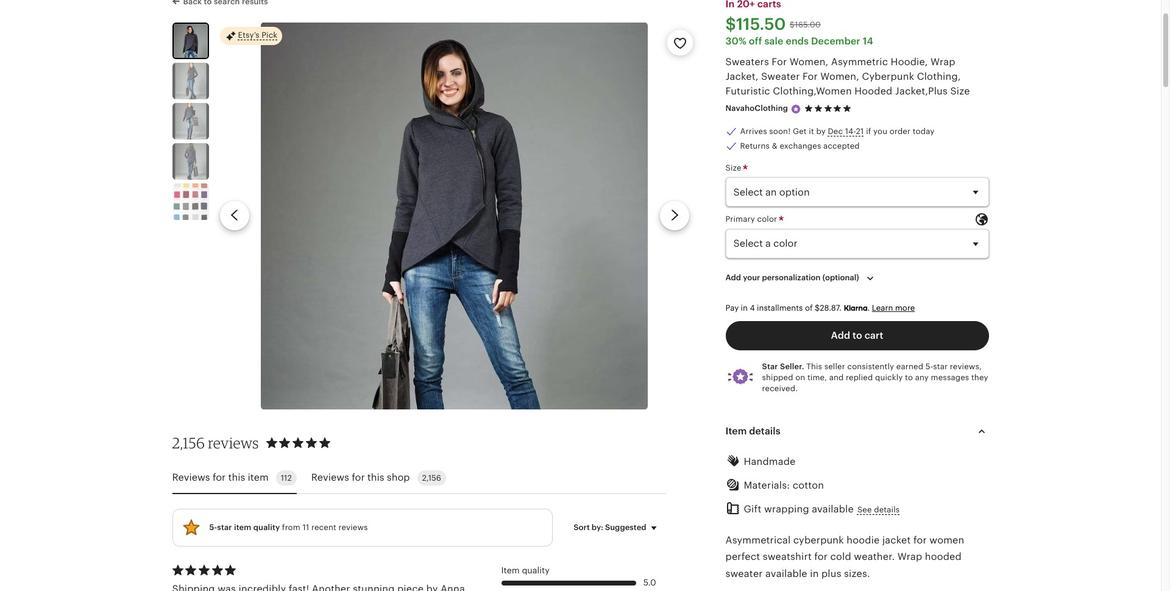 Task type: describe. For each thing, give the bounding box(es) containing it.
star
[[762, 362, 778, 371]]

for left shop on the left bottom of the page
[[352, 473, 365, 483]]

you
[[874, 127, 888, 136]]

size inside the sweaters for women, asymmetric hoodie, wrap jacket, sweater for women, cyberpunk clothing, futuristic clothing,women hooded jacket,plus size
[[951, 86, 970, 96]]

accepted
[[824, 141, 860, 151]]

asymmetrical
[[726, 535, 791, 546]]

asymmetric
[[831, 57, 888, 67]]

sweaters for women asymmetric hoodie wrap jacket sweater image 3 image
[[172, 103, 209, 139]]

jacket,
[[726, 71, 759, 82]]

2,156 for 2,156
[[422, 474, 441, 483]]

etsy's pick
[[238, 31, 278, 40]]

21
[[856, 127, 864, 136]]

clothing,
[[917, 71, 961, 82]]

wrap inside asymmetrical cyberpunk hoodie jacket for women perfect sweatshirt for cold weather. wrap hooded sweater available in plus sizes.
[[898, 552, 923, 562]]

0 horizontal spatial for
[[772, 57, 787, 67]]

reviews for this item
[[172, 473, 269, 483]]

cotton
[[793, 480, 824, 491]]

reviews for reviews for this item
[[172, 473, 210, 483]]

if
[[866, 127, 871, 136]]

learn more button
[[872, 303, 915, 312]]

wrap inside the sweaters for women, asymmetric hoodie, wrap jacket, sweater for women, cyberpunk clothing, futuristic clothing,women hooded jacket,plus size
[[931, 57, 956, 67]]

1 vertical spatial item
[[234, 523, 251, 532]]

this for shop
[[368, 473, 384, 483]]

hooded
[[855, 86, 893, 96]]

sort by: suggested button
[[565, 515, 670, 541]]

etsy's pick button
[[220, 26, 282, 46]]

cyberpunk
[[862, 71, 915, 82]]

5-star item quality from 11 recent reviews
[[209, 523, 368, 532]]

recent
[[311, 523, 336, 532]]

clothing,women
[[773, 86, 852, 96]]

ends
[[786, 36, 809, 47]]

add for add to cart
[[831, 330, 851, 341]]

time,
[[808, 373, 827, 382]]

0 horizontal spatial sweaters for women asymmetric hoodie wrap jacket sweater image 1 image
[[173, 24, 208, 58]]

hoodie,
[[891, 57, 928, 67]]

1 horizontal spatial for
[[803, 71, 818, 82]]

wrapping
[[764, 504, 809, 515]]

item inside tab list
[[248, 473, 269, 483]]

jacket,plus
[[895, 86, 948, 96]]

gift wrapping available see details
[[744, 504, 900, 515]]

materials: cotton
[[744, 480, 824, 491]]

arrives
[[740, 127, 767, 136]]

arrives soon! get it by dec 14-21 if you order today
[[740, 127, 935, 136]]

quickly
[[875, 373, 903, 382]]

add for add your personalization (optional)
[[726, 273, 741, 283]]

messages
[[931, 373, 970, 382]]

30%
[[726, 36, 747, 47]]

primary color
[[726, 215, 780, 224]]

1 vertical spatial star
[[217, 523, 232, 532]]

by
[[817, 127, 826, 136]]

your
[[743, 273, 760, 283]]

hooded
[[925, 552, 962, 562]]

$28.87.
[[815, 303, 842, 312]]

dec
[[828, 127, 843, 136]]

1 vertical spatial women,
[[821, 71, 860, 82]]

star_seller image
[[791, 104, 802, 115]]

5- inside this seller consistently earned 5-star reviews, shipped on time, and replied quickly to any messages they received.
[[926, 362, 934, 371]]

sweater
[[726, 569, 763, 579]]

14
[[863, 36, 873, 47]]

add to cart
[[831, 330, 884, 341]]

seller.
[[780, 362, 805, 371]]

consistently
[[848, 362, 895, 371]]

1 horizontal spatial quality
[[522, 566, 550, 575]]

item details button
[[715, 417, 1000, 446]]

exchanges
[[780, 141, 821, 151]]

star inside this seller consistently earned 5-star reviews, shipped on time, and replied quickly to any messages they received.
[[934, 362, 948, 371]]

they
[[972, 373, 989, 382]]

&
[[772, 141, 778, 151]]

and
[[830, 373, 844, 382]]

pay in 4 installments of $28.87. klarna . learn more
[[726, 303, 915, 312]]

sale
[[765, 36, 784, 47]]

hoodie
[[847, 535, 880, 546]]

plus
[[822, 569, 842, 579]]

cart
[[865, 330, 884, 341]]

1 horizontal spatial reviews
[[339, 523, 368, 532]]

any
[[915, 373, 929, 382]]

by:
[[592, 523, 603, 532]]

for right jacket
[[914, 535, 927, 546]]

$115.50
[[726, 15, 786, 34]]

materials:
[[744, 480, 790, 491]]

women
[[930, 535, 965, 546]]

learn
[[872, 303, 893, 312]]

sweaters for women asymmetric hoodie wrap jacket sweater image 2 image
[[172, 63, 209, 99]]

order
[[890, 127, 911, 136]]

add to cart button
[[726, 321, 989, 351]]

shop
[[387, 473, 410, 483]]

reviews for this shop
[[311, 473, 410, 483]]

pay
[[726, 303, 739, 312]]

see details link
[[858, 505, 900, 516]]

replied
[[846, 373, 873, 382]]

2,156 for 2,156 reviews
[[172, 434, 205, 452]]

sweaters for women asymmetric hoodie wrap jacket sweater image 4 image
[[172, 143, 209, 180]]

off
[[749, 36, 762, 47]]

navahoclothing
[[726, 104, 788, 113]]

color
[[757, 215, 777, 224]]

sweatshirt
[[763, 552, 812, 562]]

gift
[[744, 504, 762, 515]]



Task type: locate. For each thing, give the bounding box(es) containing it.
item quality
[[501, 566, 550, 575]]

women, down asymmetric
[[821, 71, 860, 82]]

item for item details
[[726, 426, 747, 436]]

1 horizontal spatial add
[[831, 330, 851, 341]]

1 this from the left
[[228, 473, 245, 483]]

reviews down 2,156 reviews
[[172, 473, 210, 483]]

$165.00
[[790, 20, 821, 29]]

14-
[[845, 127, 856, 136]]

item for item quality
[[501, 566, 520, 575]]

0 horizontal spatial reviews
[[172, 473, 210, 483]]

1 vertical spatial item
[[501, 566, 520, 575]]

today
[[913, 127, 935, 136]]

to down the earned
[[905, 373, 913, 382]]

tab list
[[172, 463, 666, 494]]

0 horizontal spatial 5-
[[209, 523, 217, 532]]

1 horizontal spatial item
[[726, 426, 747, 436]]

1 reviews from the left
[[172, 473, 210, 483]]

handmade
[[744, 456, 796, 467]]

reviews right 112
[[311, 473, 349, 483]]

perfect
[[726, 552, 760, 562]]

add
[[726, 273, 741, 283], [831, 330, 851, 341]]

2,156 reviews
[[172, 434, 259, 452]]

sort
[[574, 523, 590, 532]]

1 horizontal spatial size
[[951, 86, 970, 96]]

it
[[809, 127, 814, 136]]

more
[[895, 303, 915, 312]]

jacket
[[883, 535, 911, 546]]

0 vertical spatial women,
[[790, 57, 829, 67]]

11
[[303, 523, 309, 532]]

to
[[853, 330, 863, 341], [905, 373, 913, 382]]

1 horizontal spatial in
[[810, 569, 819, 579]]

for down the cyberpunk
[[815, 552, 828, 562]]

1 vertical spatial size
[[726, 163, 744, 173]]

0 horizontal spatial reviews
[[208, 434, 259, 452]]

2 reviews from the left
[[311, 473, 349, 483]]

details up handmade
[[749, 426, 781, 436]]

wrap
[[931, 57, 956, 67], [898, 552, 923, 562]]

1 vertical spatial add
[[831, 330, 851, 341]]

(optional)
[[823, 273, 859, 283]]

0 horizontal spatial available
[[766, 569, 808, 579]]

shipped
[[762, 373, 794, 382]]

sweaters
[[726, 57, 769, 67]]

from
[[282, 523, 300, 532]]

1 horizontal spatial this
[[368, 473, 384, 483]]

navahoclothing link
[[726, 104, 788, 113]]

this seller consistently earned 5-star reviews, shipped on time, and replied quickly to any messages they received.
[[762, 362, 989, 393]]

details inside dropdown button
[[749, 426, 781, 436]]

0 horizontal spatial details
[[749, 426, 781, 436]]

1 vertical spatial available
[[766, 569, 808, 579]]

size down clothing,
[[951, 86, 970, 96]]

2,156 inside tab list
[[422, 474, 441, 483]]

reviews for reviews for this shop
[[311, 473, 349, 483]]

earned
[[897, 362, 924, 371]]

wrap up clothing,
[[931, 57, 956, 67]]

details inside 'gift wrapping available see details'
[[874, 505, 900, 515]]

this
[[228, 473, 245, 483], [368, 473, 384, 483]]

women, down 30% off sale ends december 14
[[790, 57, 829, 67]]

this down 2,156 reviews
[[228, 473, 245, 483]]

1 vertical spatial quality
[[522, 566, 550, 575]]

available
[[812, 504, 854, 515], [766, 569, 808, 579]]

0 horizontal spatial in
[[741, 303, 748, 312]]

0 horizontal spatial star
[[217, 523, 232, 532]]

1 vertical spatial wrap
[[898, 552, 923, 562]]

suggested
[[605, 523, 647, 532]]

4
[[750, 303, 755, 312]]

0 vertical spatial available
[[812, 504, 854, 515]]

pick
[[262, 31, 278, 40]]

received.
[[762, 384, 798, 393]]

1 horizontal spatial to
[[905, 373, 913, 382]]

size down returns
[[726, 163, 744, 173]]

2 this from the left
[[368, 473, 384, 483]]

2,156
[[172, 434, 205, 452], [422, 474, 441, 483]]

1 vertical spatial details
[[874, 505, 900, 515]]

1 vertical spatial for
[[803, 71, 818, 82]]

0 horizontal spatial this
[[228, 473, 245, 483]]

0 vertical spatial in
[[741, 303, 748, 312]]

for down 2,156 reviews
[[213, 473, 226, 483]]

star seller.
[[762, 362, 805, 371]]

1 horizontal spatial wrap
[[931, 57, 956, 67]]

1 vertical spatial 5-
[[209, 523, 217, 532]]

0 vertical spatial item
[[726, 426, 747, 436]]

0 vertical spatial quality
[[253, 523, 280, 532]]

etsy's
[[238, 31, 260, 40]]

0 vertical spatial add
[[726, 273, 741, 283]]

reviews right recent
[[339, 523, 368, 532]]

1 horizontal spatial available
[[812, 504, 854, 515]]

details
[[749, 426, 781, 436], [874, 505, 900, 515]]

to inside this seller consistently earned 5-star reviews, shipped on time, and replied quickly to any messages they received.
[[905, 373, 913, 382]]

0 horizontal spatial quality
[[253, 523, 280, 532]]

wrap down jacket
[[898, 552, 923, 562]]

2,156 right shop on the left bottom of the page
[[422, 474, 441, 483]]

0 horizontal spatial size
[[726, 163, 744, 173]]

5- up any
[[926, 362, 934, 371]]

1 horizontal spatial 5-
[[926, 362, 934, 371]]

add down $28.87.
[[831, 330, 851, 341]]

klarna
[[844, 303, 868, 312]]

this
[[807, 362, 822, 371]]

sweater
[[761, 71, 800, 82]]

item inside dropdown button
[[726, 426, 747, 436]]

primary
[[726, 215, 755, 224]]

this left shop on the left bottom of the page
[[368, 473, 384, 483]]

0 vertical spatial 5-
[[926, 362, 934, 371]]

to left cart
[[853, 330, 863, 341]]

available inside asymmetrical cyberpunk hoodie jacket for women perfect sweatshirt for cold weather. wrap hooded sweater available in plus sizes.
[[766, 569, 808, 579]]

0 horizontal spatial to
[[853, 330, 863, 341]]

add your personalization (optional) button
[[717, 266, 887, 291]]

item
[[726, 426, 747, 436], [501, 566, 520, 575]]

.
[[868, 303, 870, 312]]

1 vertical spatial reviews
[[339, 523, 368, 532]]

in left 'plus'
[[810, 569, 819, 579]]

for up clothing,women
[[803, 71, 818, 82]]

item left 112
[[248, 473, 269, 483]]

of
[[805, 303, 813, 312]]

tab list containing reviews for this item
[[172, 463, 666, 494]]

details right 'see'
[[874, 505, 900, 515]]

reviews,
[[950, 362, 982, 371]]

0 vertical spatial details
[[749, 426, 781, 436]]

for up sweater
[[772, 57, 787, 67]]

0 vertical spatial 2,156
[[172, 434, 205, 452]]

5- down reviews for this item
[[209, 523, 217, 532]]

1 horizontal spatial sweaters for women asymmetric hoodie wrap jacket sweater image 1 image
[[261, 22, 648, 410]]

cyberpunk
[[794, 535, 844, 546]]

0 horizontal spatial 2,156
[[172, 434, 205, 452]]

0 vertical spatial to
[[853, 330, 863, 341]]

0 vertical spatial wrap
[[931, 57, 956, 67]]

sweaters for women asymmetric hoodie wrap jacket sweater image 1 image
[[261, 22, 648, 410], [173, 24, 208, 58]]

available down sweatshirt
[[766, 569, 808, 579]]

2,156 up reviews for this item
[[172, 434, 205, 452]]

0 vertical spatial star
[[934, 362, 948, 371]]

returns
[[740, 141, 770, 151]]

for
[[213, 473, 226, 483], [352, 473, 365, 483], [914, 535, 927, 546], [815, 552, 828, 562]]

1 vertical spatial 2,156
[[422, 474, 441, 483]]

item left from
[[234, 523, 251, 532]]

add left your at the right of the page
[[726, 273, 741, 283]]

0 vertical spatial for
[[772, 57, 787, 67]]

add inside button
[[831, 330, 851, 341]]

see
[[858, 505, 872, 515]]

5.0
[[644, 578, 656, 588]]

to inside button
[[853, 330, 863, 341]]

1 horizontal spatial star
[[934, 362, 948, 371]]

installments
[[757, 303, 803, 312]]

sizes.
[[844, 569, 871, 579]]

sweaters for women asymmetric hoodie wrap jacket sweater image 5 image
[[172, 183, 209, 220]]

30% off sale ends december 14
[[726, 36, 873, 47]]

0 vertical spatial size
[[951, 86, 970, 96]]

1 horizontal spatial reviews
[[311, 473, 349, 483]]

0 vertical spatial reviews
[[208, 434, 259, 452]]

112
[[281, 474, 292, 483]]

personalization
[[762, 273, 821, 283]]

this for item
[[228, 473, 245, 483]]

0 vertical spatial item
[[248, 473, 269, 483]]

star up messages
[[934, 362, 948, 371]]

1 horizontal spatial 2,156
[[422, 474, 441, 483]]

size
[[951, 86, 970, 96], [726, 163, 744, 173]]

sweaters for women, asymmetric hoodie, wrap jacket, sweater for women, cyberpunk clothing, futuristic clothing,women hooded jacket,plus size
[[726, 57, 970, 96]]

in inside asymmetrical cyberpunk hoodie jacket for women perfect sweatshirt for cold weather. wrap hooded sweater available in plus sizes.
[[810, 569, 819, 579]]

0 horizontal spatial wrap
[[898, 552, 923, 562]]

1 vertical spatial to
[[905, 373, 913, 382]]

0 horizontal spatial item
[[501, 566, 520, 575]]

available left 'see'
[[812, 504, 854, 515]]

reviews up reviews for this item
[[208, 434, 259, 452]]

returns & exchanges accepted
[[740, 141, 860, 151]]

$115.50 $165.00
[[726, 15, 821, 34]]

0 horizontal spatial add
[[726, 273, 741, 283]]

star down reviews for this item
[[217, 523, 232, 532]]

1 horizontal spatial details
[[874, 505, 900, 515]]

women,
[[790, 57, 829, 67], [821, 71, 860, 82]]

reviews
[[172, 473, 210, 483], [311, 473, 349, 483]]

add inside dropdown button
[[726, 273, 741, 283]]

sort by: suggested
[[574, 523, 647, 532]]

item details
[[726, 426, 781, 436]]

in left 4
[[741, 303, 748, 312]]

on
[[796, 373, 806, 382]]

1 vertical spatial in
[[810, 569, 819, 579]]



Task type: vqa. For each thing, say whether or not it's contained in the screenshot.
by
yes



